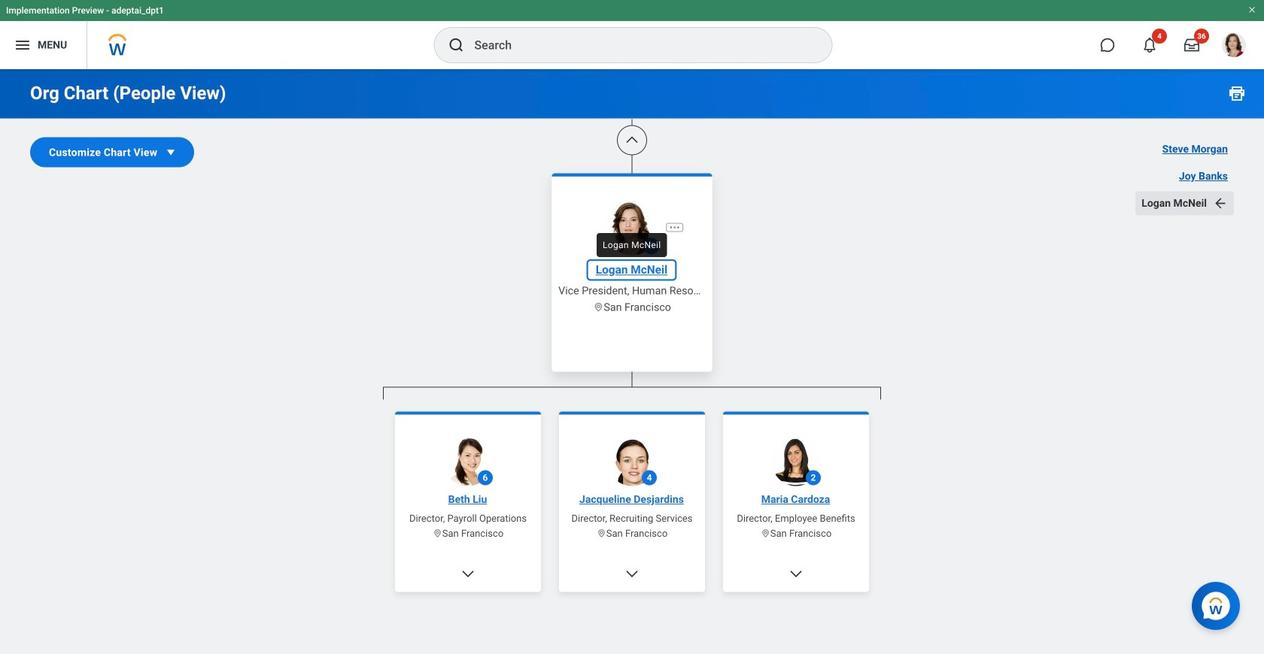 Task type: describe. For each thing, give the bounding box(es) containing it.
notifications large image
[[1142, 38, 1158, 53]]

profile logan mcneil image
[[1222, 33, 1246, 60]]

logan mcneil, logan mcneil, 3 direct reports element
[[383, 400, 881, 655]]

print org chart image
[[1228, 84, 1246, 102]]

location image inside "logan mcneil, logan mcneil, 3 direct reports" element
[[761, 529, 770, 539]]

2 chevron down image from the left
[[789, 567, 804, 582]]

Search Workday  search field
[[475, 29, 801, 62]]



Task type: locate. For each thing, give the bounding box(es) containing it.
location image
[[433, 529, 442, 539], [597, 529, 606, 539]]

0 horizontal spatial chevron down image
[[625, 567, 640, 582]]

related actions image
[[669, 221, 681, 234]]

0 horizontal spatial location image
[[593, 302, 604, 313]]

arrow left image
[[1213, 196, 1228, 211]]

banner
[[0, 0, 1264, 69]]

1 horizontal spatial location image
[[597, 529, 606, 539]]

location image for 2nd chevron down icon from right
[[597, 529, 606, 539]]

chevron down image
[[625, 567, 640, 582], [789, 567, 804, 582]]

main content
[[0, 0, 1264, 655]]

0 vertical spatial location image
[[593, 302, 604, 313]]

1 chevron down image from the left
[[625, 567, 640, 582]]

location image for chevron down image
[[433, 529, 442, 539]]

tooltip
[[592, 229, 672, 262]]

2 location image from the left
[[597, 529, 606, 539]]

justify image
[[14, 36, 32, 54]]

search image
[[447, 36, 465, 54]]

caret down image
[[163, 145, 179, 160]]

0 horizontal spatial location image
[[433, 529, 442, 539]]

1 horizontal spatial chevron down image
[[789, 567, 804, 582]]

1 horizontal spatial location image
[[761, 529, 770, 539]]

1 location image from the left
[[433, 529, 442, 539]]

location image
[[593, 302, 604, 313], [761, 529, 770, 539]]

close environment banner image
[[1248, 5, 1257, 14]]

inbox large image
[[1185, 38, 1200, 53]]

chevron up image
[[625, 133, 640, 148]]

chevron down image
[[461, 567, 476, 582]]

1 vertical spatial location image
[[761, 529, 770, 539]]



Task type: vqa. For each thing, say whether or not it's contained in the screenshot.
book open image
no



